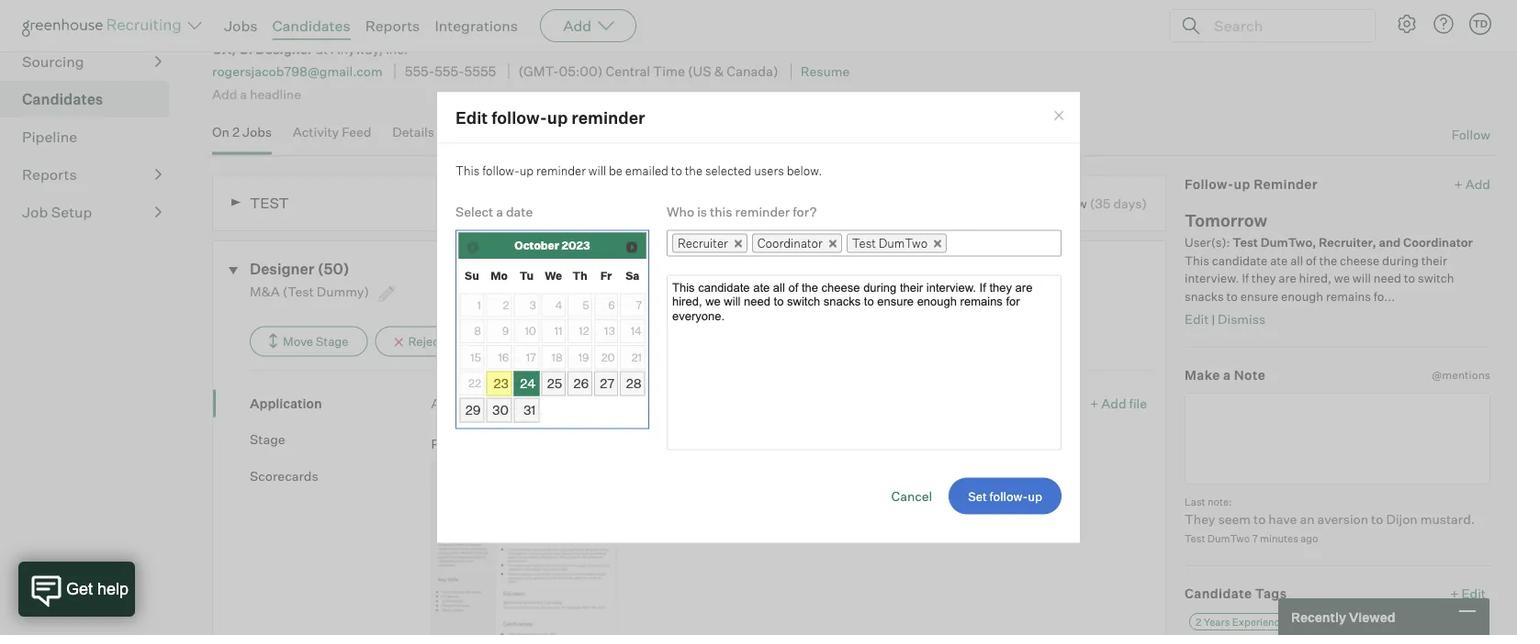 Task type: vqa. For each thing, say whether or not it's contained in the screenshot.


Task type: locate. For each thing, give the bounding box(es) containing it.
2023 inside the edit follow-up reminder "dialog"
[[562, 239, 590, 253]]

1 vertical spatial will
[[1353, 271, 1371, 286]]

0 vertical spatial candidates
[[272, 17, 351, 35]]

coordinator inside the edit follow-up reminder "dialog"
[[758, 236, 823, 251]]

1
[[477, 298, 481, 312]]

candidates inside the 'candidates' link
[[22, 90, 103, 109]]

2 vertical spatial a
[[1224, 367, 1231, 383]]

6
[[608, 298, 615, 312]]

activity
[[293, 124, 339, 140]]

edit down 5555
[[456, 107, 488, 128]]

1 horizontal spatial application
[[972, 195, 1041, 211]]

jacob rogers ux/ui designer at anyway, inc.
[[212, 8, 408, 57]]

0 horizontal spatial resume
[[431, 436, 480, 453]]

on 2 jobs
[[212, 124, 272, 140]]

reminder right this
[[735, 204, 790, 220]]

mustard.
[[1421, 512, 1475, 528]]

job setup
[[22, 203, 92, 222]]

switch
[[1418, 271, 1455, 286]]

candidates link up at at top left
[[272, 17, 351, 35]]

0 horizontal spatial this
[[456, 163, 480, 178]]

1 horizontal spatial candidates
[[272, 17, 351, 35]]

2 right 'on'
[[232, 124, 240, 140]]

application review (35 days)
[[972, 195, 1147, 211]]

0 vertical spatial application
[[972, 195, 1041, 211]]

test
[[250, 194, 289, 212]]

1 vertical spatial 2
[[503, 298, 509, 312]]

job left the setup
[[22, 203, 48, 222]]

Add a note... text field
[[667, 275, 1062, 450]]

2 horizontal spatial a
[[1224, 367, 1231, 383]]

2 horizontal spatial 2
[[1196, 616, 1202, 628]]

td button
[[1466, 9, 1495, 39]]

0 vertical spatial dumtwo
[[879, 236, 928, 251]]

1 vertical spatial reports
[[22, 166, 77, 184]]

reports link up job setup link
[[22, 164, 162, 186]]

enough
[[1282, 289, 1324, 304]]

0 horizontal spatial a
[[240, 86, 247, 102]]

october
[[515, 239, 559, 253]]

to up "dismiss" link
[[1227, 289, 1238, 304]]

coordinator up their in the top of the page
[[1404, 235, 1473, 250]]

30 link
[[486, 398, 512, 423]]

(gmt-
[[518, 63, 559, 79]]

minutes
[[1260, 532, 1299, 545]]

0 horizontal spatial reports link
[[22, 164, 162, 186]]

make
[[1185, 367, 1221, 383]]

2
[[232, 124, 240, 140], [503, 298, 509, 312], [1196, 616, 1202, 628]]

0 horizontal spatial application
[[250, 396, 322, 412]]

0 vertical spatial the
[[685, 163, 703, 178]]

reminder down edit follow-up reminder
[[536, 163, 586, 178]]

+ inside + add file link
[[1090, 396, 1099, 412]]

1 vertical spatial candidates
[[22, 90, 103, 109]]

application link
[[250, 395, 431, 413]]

1 horizontal spatial coordinator
[[1404, 235, 1473, 250]]

integrations
[[435, 17, 518, 35]]

0 vertical spatial 7
[[636, 298, 642, 312]]

555- down integrations link
[[435, 63, 464, 79]]

0 horizontal spatial dumtwo
[[879, 236, 928, 251]]

+ inside + edit link
[[1451, 586, 1459, 602]]

1 horizontal spatial the
[[1319, 253, 1338, 268]]

move
[[283, 334, 313, 349]]

resume right the canada) on the top of page
[[801, 63, 850, 79]]

1 vertical spatial reminder
[[536, 163, 586, 178]]

555- down the inc. at the top left of the page
[[405, 63, 435, 79]]

candidates
[[272, 17, 351, 35], [22, 90, 103, 109]]

2 inside the edit follow-up reminder "dialog"
[[503, 298, 509, 312]]

1 horizontal spatial a
[[496, 204, 503, 220]]

0 horizontal spatial candidates link
[[22, 88, 162, 110]]

follow- for edit
[[492, 107, 547, 128]]

up up date
[[520, 163, 534, 178]]

1 horizontal spatial test
[[1185, 532, 1206, 545]]

2 job from the top
[[22, 203, 48, 222]]

0 horizontal spatial candidates
[[22, 90, 103, 109]]

2 coordinator from the left
[[758, 236, 823, 251]]

add down follow
[[1466, 176, 1491, 192]]

None submit
[[949, 478, 1062, 515]]

days)
[[1114, 195, 1147, 211]]

who is this reminder for?
[[667, 204, 817, 220]]

1 vertical spatial jobs
[[243, 124, 272, 140]]

who
[[667, 204, 695, 220]]

test inside tomorrow user(s): test dumtwo, recruiter, and coordinator this candidate ate all of the cheese during their interview. if they are hired, we will need to switch snacks to ensure enough remains fo... edit | dismiss
[[1233, 235, 1258, 250]]

1 vertical spatial job
[[22, 203, 48, 222]]

up up tomorrow
[[1234, 176, 1251, 192]]

1 vertical spatial a
[[496, 204, 503, 220]]

0 vertical spatial designer
[[255, 41, 313, 57]]

1 vertical spatial the
[[1319, 253, 1338, 268]]

2023 up th
[[562, 239, 590, 253]]

2 up 9
[[503, 298, 509, 312]]

a for select
[[496, 204, 503, 220]]

0 vertical spatial stage
[[316, 334, 349, 349]]

application for application review (35 days)
[[972, 195, 1041, 211]]

7 up 14 on the bottom left
[[636, 298, 642, 312]]

close image
[[1052, 109, 1067, 123]]

2 vertical spatial 2
[[1196, 616, 1202, 628]]

job dashboard link
[[22, 13, 162, 35]]

cancel link
[[892, 488, 933, 504]]

a left headline at top left
[[240, 86, 247, 102]]

ux/ui
[[212, 41, 253, 57]]

candidates up at at top left
[[272, 17, 351, 35]]

application left 'review'
[[972, 195, 1041, 211]]

jobs inside 'link'
[[243, 124, 272, 140]]

reports link
[[365, 17, 420, 35], [22, 164, 162, 186]]

+ left file
[[1090, 396, 1099, 412]]

reports up the inc. at the top left of the page
[[365, 17, 420, 35]]

follow- down linkedin link on the left top of page
[[482, 163, 520, 178]]

edit follow-up reminder dialog
[[436, 92, 1081, 544]]

1 vertical spatial reports link
[[22, 164, 162, 186]]

application
[[972, 195, 1041, 211], [250, 396, 322, 412]]

1 horizontal spatial dumtwo
[[1208, 532, 1250, 545]]

jobs right 'on'
[[243, 124, 272, 140]]

0 vertical spatial follow-
[[492, 107, 547, 128]]

an
[[1300, 512, 1315, 528]]

dummy)
[[317, 284, 369, 300]]

2 left years
[[1196, 616, 1202, 628]]

last
[[1185, 496, 1206, 508]]

follow- down (gmt-
[[492, 107, 547, 128]]

edit left |
[[1185, 311, 1209, 327]]

inc.
[[386, 41, 408, 57]]

reminder for edit follow-up reminder
[[572, 107, 645, 128]]

a
[[240, 86, 247, 102], [496, 204, 503, 220], [1224, 367, 1231, 383]]

dumtwo inside the edit follow-up reminder "dialog"
[[879, 236, 928, 251]]

14
[[631, 324, 642, 338]]

24 link
[[514, 371, 539, 396]]

this inside the edit follow-up reminder "dialog"
[[456, 163, 480, 178]]

1 vertical spatial +
[[1090, 396, 1099, 412]]

candidates down sourcing
[[22, 90, 103, 109]]

add inside popup button
[[563, 17, 592, 35]]

2 horizontal spatial test
[[1233, 235, 1258, 250]]

coordinator down "for?"
[[758, 236, 823, 251]]

the right the "of"
[[1319, 253, 1338, 268]]

25 link
[[541, 371, 566, 396]]

sourcing link
[[22, 51, 162, 73]]

up down (gmt-
[[547, 107, 568, 128]]

up for edit
[[547, 107, 568, 128]]

will left be
[[589, 163, 606, 178]]

dashboard
[[51, 15, 127, 33]]

a inside the edit follow-up reminder "dialog"
[[496, 204, 503, 220]]

reminder for this follow-up reminder will be emailed to the selected users below.
[[536, 163, 586, 178]]

candidates link
[[272, 17, 351, 35], [22, 88, 162, 110]]

job
[[22, 15, 48, 33], [22, 203, 48, 222]]

&
[[714, 63, 724, 79]]

0 vertical spatial will
[[589, 163, 606, 178]]

1 horizontal spatial resume
[[801, 63, 850, 79]]

19
[[578, 350, 589, 364]]

5555
[[464, 63, 496, 79]]

october 2023
[[515, 239, 590, 253]]

24
[[520, 376, 536, 392]]

for?
[[793, 204, 817, 220]]

1 vertical spatial this
[[1185, 253, 1210, 268]]

0 vertical spatial job
[[22, 15, 48, 33]]

0 horizontal spatial will
[[589, 163, 606, 178]]

+ edit
[[1451, 586, 1486, 602]]

pipeline link
[[22, 126, 162, 148]]

jacob
[[212, 8, 272, 33]]

|
[[1212, 312, 1216, 327]]

1 horizontal spatial reports link
[[365, 17, 420, 35]]

+ inside + add link
[[1455, 176, 1463, 192]]

stage up scorecards
[[250, 432, 285, 448]]

0 horizontal spatial test
[[852, 236, 876, 251]]

0 horizontal spatial reports
[[22, 166, 77, 184]]

1 vertical spatial dumtwo
[[1208, 532, 1250, 545]]

(test
[[283, 284, 314, 300]]

0 horizontal spatial coordinator
[[758, 236, 823, 251]]

reports down pipeline
[[22, 166, 77, 184]]

2 vertical spatial +
[[1451, 586, 1459, 602]]

2 vertical spatial reminder
[[735, 204, 790, 220]]

this down user(s):
[[1185, 253, 1210, 268]]

dismiss link
[[1218, 311, 1266, 327]]

job for job setup
[[22, 203, 48, 222]]

1 horizontal spatial this
[[1185, 253, 1210, 268]]

a left date
[[496, 204, 503, 220]]

application down move
[[250, 396, 322, 412]]

activity feed link
[[293, 124, 372, 151]]

0 vertical spatial reminder
[[572, 107, 645, 128]]

designer up rogersjacob798@gmail.com
[[255, 41, 313, 57]]

note
[[1234, 367, 1266, 383]]

resume down 29 link
[[431, 436, 480, 453]]

5
[[583, 298, 589, 312]]

None text field
[[947, 232, 970, 255], [1185, 393, 1491, 485], [947, 232, 970, 255], [1185, 393, 1491, 485]]

0 horizontal spatial the
[[685, 163, 703, 178]]

2 inside 'link'
[[232, 124, 240, 140]]

1 horizontal spatial up
[[547, 107, 568, 128]]

up
[[547, 107, 568, 128], [520, 163, 534, 178], [1234, 176, 1251, 192]]

1 vertical spatial candidates link
[[22, 88, 162, 110]]

0 vertical spatial a
[[240, 86, 247, 102]]

a left note on the right bottom of the page
[[1224, 367, 1231, 383]]

this
[[456, 163, 480, 178], [1185, 253, 1210, 268]]

reports
[[365, 17, 420, 35], [22, 166, 77, 184]]

add up '05:00)'
[[563, 17, 592, 35]]

select a date
[[456, 204, 533, 220]]

1 vertical spatial 7
[[1252, 532, 1258, 545]]

designer up (test
[[250, 260, 315, 278]]

job up sourcing
[[22, 15, 48, 33]]

edit link
[[1185, 311, 1209, 327]]

26
[[574, 376, 589, 392]]

1 coordinator from the left
[[1404, 235, 1473, 250]]

user(s):
[[1185, 235, 1230, 250]]

1 horizontal spatial will
[[1353, 271, 1371, 286]]

linkedin
[[455, 124, 508, 140]]

they
[[1252, 271, 1276, 286]]

2 years experience
[[1196, 616, 1286, 628]]

15
[[471, 350, 481, 364]]

will down cheese
[[1353, 271, 1371, 286]]

add button
[[540, 9, 637, 42]]

during
[[1383, 253, 1419, 268]]

this down linkedin link on the left top of page
[[456, 163, 480, 178]]

stage right move
[[316, 334, 349, 349]]

a for add
[[240, 86, 247, 102]]

add up 'on'
[[212, 86, 237, 102]]

candidates link up pipeline link
[[22, 88, 162, 110]]

anyway,
[[331, 41, 383, 57]]

0 vertical spatial reports
[[365, 17, 420, 35]]

canada)
[[727, 63, 779, 79]]

this inside tomorrow user(s): test dumtwo, recruiter, and coordinator this candidate ate all of the cheese during their interview. if they are hired, we will need to switch snacks to ensure enough remains fo... edit | dismiss
[[1185, 253, 1210, 268]]

add a headline
[[212, 86, 301, 102]]

select
[[456, 204, 493, 220]]

will inside tomorrow user(s): test dumtwo, recruiter, and coordinator this candidate ate all of the cheese during their interview. if they are hired, we will need to switch snacks to ensure enough remains fo... edit | dismiss
[[1353, 271, 1371, 286]]

feed
[[342, 124, 372, 140]]

1 vertical spatial stage
[[250, 432, 285, 448]]

on
[[480, 396, 495, 412]]

0 vertical spatial 2
[[232, 124, 240, 140]]

0 vertical spatial this
[[456, 163, 480, 178]]

0 horizontal spatial 2
[[232, 124, 240, 140]]

edit
[[1430, 7, 1454, 23], [456, 107, 488, 128], [1185, 311, 1209, 327], [1462, 586, 1486, 602]]

details
[[393, 124, 434, 140]]

+ for + add file
[[1090, 396, 1099, 412]]

0 horizontal spatial 7
[[636, 298, 642, 312]]

users
[[754, 163, 784, 178]]

sourcing
[[22, 53, 84, 71]]

1 vertical spatial follow-
[[482, 163, 520, 178]]

1 job from the top
[[22, 15, 48, 33]]

reports link up the inc. at the top left of the page
[[365, 17, 420, 35]]

1 horizontal spatial 2
[[503, 298, 509, 312]]

0 vertical spatial +
[[1455, 176, 1463, 192]]

1 vertical spatial application
[[250, 396, 322, 412]]

0 horizontal spatial up
[[520, 163, 534, 178]]

last note: they seem to have an aversion to dijon mustard. test dumtwo               7 minutes               ago
[[1185, 496, 1475, 545]]

7 left 'minutes'
[[1252, 532, 1258, 545]]

the left selected
[[685, 163, 703, 178]]

edit profile
[[1430, 7, 1495, 23]]

0 vertical spatial 2023
[[562, 239, 590, 253]]

(35
[[1090, 195, 1111, 211]]

to right the emailed
[[671, 163, 682, 178]]

jobs up ux/ui
[[224, 17, 258, 35]]

below.
[[787, 163, 822, 178]]

@mentions
[[1432, 368, 1491, 382]]

0 horizontal spatial stage
[[250, 432, 285, 448]]

1 horizontal spatial stage
[[316, 334, 349, 349]]

0 vertical spatial candidates link
[[272, 17, 351, 35]]

2023 down the 25
[[544, 396, 577, 412]]

+ down follow
[[1455, 176, 1463, 192]]

reminder down central
[[572, 107, 645, 128]]

+ down the mustard.
[[1451, 586, 1459, 602]]

1 horizontal spatial 7
[[1252, 532, 1258, 545]]

follow- for this
[[482, 163, 520, 178]]



Task type: describe. For each thing, give the bounding box(es) containing it.
file
[[1129, 396, 1147, 412]]

coordinator inside tomorrow user(s): test dumtwo, recruiter, and coordinator this candidate ate all of the cheese during their interview. if they are hired, we will need to switch snacks to ensure enough remains fo... edit | dismiss
[[1404, 235, 1473, 250]]

have
[[1269, 512, 1297, 528]]

follow-
[[1185, 176, 1234, 192]]

none submit inside the edit follow-up reminder "dialog"
[[949, 478, 1062, 515]]

test inside last note: they seem to have an aversion to dijon mustard. test dumtwo               7 minutes               ago
[[1185, 532, 1206, 545]]

7 inside the edit follow-up reminder "dialog"
[[636, 298, 642, 312]]

20
[[601, 350, 615, 364]]

1 horizontal spatial reports
[[365, 17, 420, 35]]

oct
[[497, 396, 519, 412]]

at
[[316, 41, 328, 57]]

+ for + edit
[[1451, 586, 1459, 602]]

(gmt-05:00) central time (us & canada)
[[518, 63, 779, 79]]

a for make
[[1224, 367, 1231, 383]]

1 vertical spatial resume
[[431, 436, 480, 453]]

0 vertical spatial resume
[[801, 63, 850, 79]]

17
[[526, 350, 536, 364]]

the inside "dialog"
[[685, 163, 703, 178]]

job setup link
[[22, 201, 162, 223]]

Search text field
[[1210, 12, 1359, 39]]

m&a
[[250, 284, 280, 300]]

23,
[[522, 396, 542, 412]]

(50)
[[318, 260, 350, 278]]

greenhouse recruiting image
[[22, 15, 187, 37]]

reminder for who is this reminder for?
[[735, 204, 790, 220]]

1 horizontal spatial candidates link
[[272, 17, 351, 35]]

m&a (test dummy)
[[250, 284, 372, 300]]

to left dijon
[[1372, 512, 1384, 528]]

30
[[492, 402, 509, 419]]

cheese
[[1340, 253, 1380, 268]]

edit follow-up reminder
[[456, 107, 645, 128]]

aversion
[[1318, 512, 1369, 528]]

linkedin link
[[455, 124, 508, 151]]

29 link
[[460, 398, 484, 423]]

ate
[[1271, 253, 1288, 268]]

jobs link
[[224, 17, 258, 35]]

application for application
[[250, 396, 322, 412]]

2 for 2
[[503, 298, 509, 312]]

10
[[525, 324, 536, 338]]

snacks
[[1185, 289, 1224, 304]]

scorecards
[[250, 468, 318, 484]]

12
[[579, 324, 589, 338]]

27 link
[[594, 371, 618, 396]]

su
[[465, 269, 479, 282]]

edit inside tomorrow user(s): test dumtwo, recruiter, and coordinator this candidate ate all of the cheese during their interview. if they are hired, we will need to switch snacks to ensure enough remains fo... edit | dismiss
[[1185, 311, 1209, 327]]

we
[[1335, 271, 1350, 286]]

+ add file link
[[1090, 395, 1147, 413]]

mo
[[491, 269, 508, 282]]

add left file
[[1102, 396, 1127, 412]]

11
[[555, 324, 563, 338]]

ensure
[[1241, 289, 1279, 304]]

applied      on oct 23, 2023
[[431, 396, 577, 412]]

4
[[555, 298, 563, 312]]

555-555-5555
[[405, 63, 496, 79]]

0 vertical spatial jobs
[[224, 17, 258, 35]]

move stage
[[283, 334, 349, 349]]

to inside the edit follow-up reminder "dialog"
[[671, 163, 682, 178]]

date
[[506, 204, 533, 220]]

dijon
[[1387, 512, 1418, 528]]

job for job dashboard
[[22, 15, 48, 33]]

+ for + add
[[1455, 176, 1463, 192]]

1 555- from the left
[[405, 63, 435, 79]]

+ add file
[[1090, 396, 1147, 412]]

edit profile link
[[1430, 7, 1495, 23]]

sa
[[626, 269, 640, 282]]

need
[[1374, 271, 1402, 286]]

23 link
[[486, 371, 512, 396]]

will inside the edit follow-up reminder "dialog"
[[589, 163, 606, 178]]

2 horizontal spatial up
[[1234, 176, 1251, 192]]

13
[[605, 324, 615, 338]]

+ edit link
[[1446, 582, 1491, 607]]

recently viewed
[[1292, 609, 1396, 625]]

up for this
[[520, 163, 534, 178]]

9
[[502, 324, 509, 338]]

the inside tomorrow user(s): test dumtwo, recruiter, and coordinator this candidate ate all of the cheese during their interview. if they are hired, we will need to switch snacks to ensure enough remains fo... edit | dismiss
[[1319, 253, 1338, 268]]

recruiter
[[678, 236, 728, 251]]

to down during
[[1404, 271, 1416, 286]]

review
[[1044, 195, 1087, 211]]

resume link
[[801, 63, 850, 79]]

follow link
[[1452, 126, 1491, 144]]

23
[[494, 376, 509, 392]]

8
[[474, 324, 481, 338]]

remains
[[1326, 289, 1371, 304]]

1 vertical spatial 2023
[[544, 396, 577, 412]]

applied
[[431, 396, 477, 412]]

28 link
[[620, 371, 645, 396]]

2 555- from the left
[[435, 63, 464, 79]]

(us
[[688, 63, 712, 79]]

edit down the mustard.
[[1462, 586, 1486, 602]]

edit inside "dialog"
[[456, 107, 488, 128]]

move stage button
[[250, 327, 368, 357]]

activity feed
[[293, 124, 372, 140]]

7 inside last note: they seem to have an aversion to dijon mustard. test dumtwo               7 minutes               ago
[[1252, 532, 1258, 545]]

viewed
[[1349, 609, 1396, 625]]

18
[[552, 350, 563, 364]]

rogersjacob798@gmail.com
[[212, 63, 383, 79]]

to left have
[[1254, 512, 1266, 528]]

1 vertical spatial designer
[[250, 260, 315, 278]]

central
[[606, 63, 650, 79]]

27
[[600, 376, 615, 392]]

2 for 2 years experience
[[1196, 616, 1202, 628]]

0 vertical spatial reports link
[[365, 17, 420, 35]]

test inside the edit follow-up reminder "dialog"
[[852, 236, 876, 251]]

edit left profile at the top of page
[[1430, 7, 1454, 23]]

designer (50)
[[250, 260, 350, 278]]

05:00)
[[559, 63, 603, 79]]

make a note
[[1185, 367, 1266, 383]]

stage inside button
[[316, 334, 349, 349]]

setup
[[51, 203, 92, 222]]

tomorrow
[[1185, 210, 1268, 231]]

fr
[[600, 269, 612, 282]]

if
[[1242, 271, 1249, 286]]

31 link
[[514, 398, 539, 423]]

dumtwo inside last note: they seem to have an aversion to dijon mustard. test dumtwo               7 minutes               ago
[[1208, 532, 1250, 545]]

designer inside jacob rogers ux/ui designer at anyway, inc.
[[255, 41, 313, 57]]

configure image
[[1396, 13, 1418, 35]]



